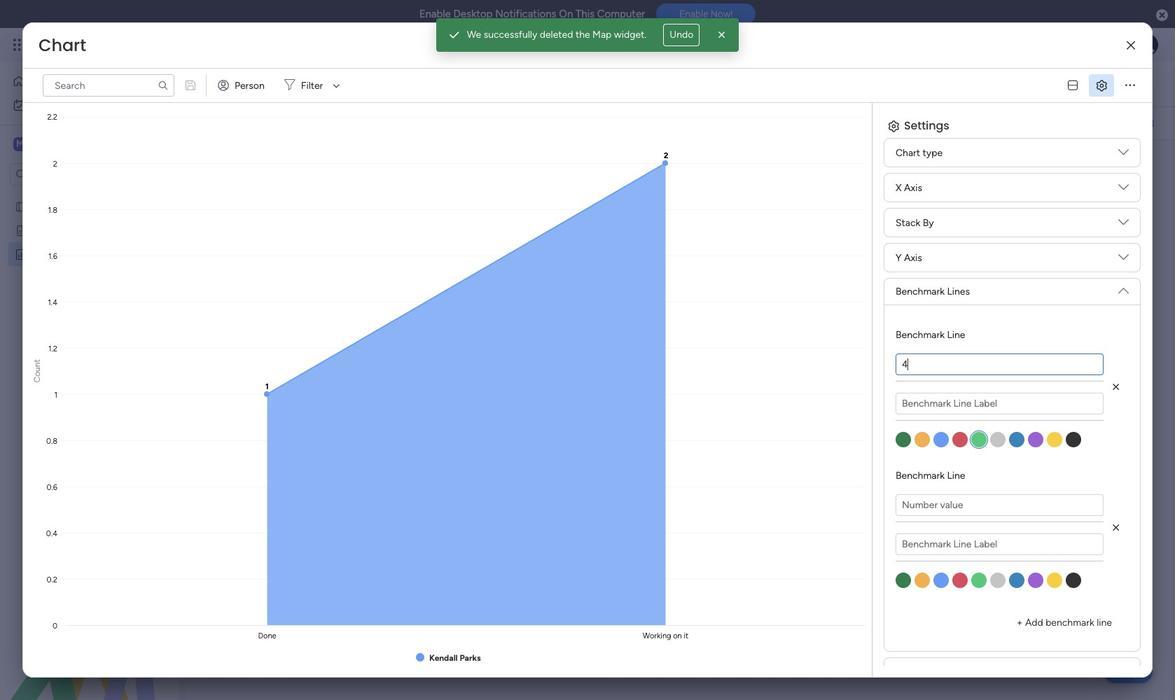 Task type: describe. For each thing, give the bounding box(es) containing it.
dashboard inside new dashboard banner
[[264, 68, 387, 99]]

enable for enable now!
[[680, 9, 709, 20]]

benchmark line for 2nd remove sort icon the number value field
[[896, 470, 966, 482]]

1 horizontal spatial chart
[[219, 157, 255, 174]]

monday button
[[36, 27, 223, 63]]

none search field "search"
[[43, 74, 174, 97]]

notes
[[72, 224, 98, 236]]

connected
[[322, 117, 370, 129]]

1
[[316, 117, 320, 129]]

person for person popup button to the top
[[235, 80, 265, 91]]

public board image for meeting notes
[[15, 224, 28, 237]]

public dashboard image
[[15, 247, 28, 261]]

view button
[[622, 73, 656, 95]]

more settings
[[896, 667, 957, 679]]

m
[[16, 138, 24, 150]]

board for 1 connected board
[[372, 117, 398, 129]]

arrow down image
[[703, 115, 720, 132]]

deleted
[[540, 29, 573, 41]]

type
[[923, 147, 943, 159]]

filter dashboard by text search field for person popup button to the top
[[43, 74, 174, 97]]

add to favorites image
[[398, 77, 412, 91]]

axis for x axis
[[905, 182, 923, 194]]

enable for enable desktop notifications on this computer
[[419, 8, 451, 20]]

settings
[[921, 667, 957, 679]]

arrow down image
[[328, 77, 345, 94]]

new dashboard inside banner
[[211, 68, 387, 99]]

filter dashboard by text search field for person popup button within new dashboard banner
[[418, 112, 550, 135]]

kendall parks image
[[1136, 34, 1159, 56]]

board for my first board
[[69, 200, 94, 212]]

first
[[49, 200, 66, 212]]

workspace image
[[13, 137, 27, 152]]

y axis
[[896, 252, 923, 264]]

lines
[[948, 286, 970, 298]]

settings image
[[1142, 116, 1156, 130]]

line
[[1097, 617, 1113, 629]]

dapulse dropdown down arrow image for stack by
[[1119, 217, 1129, 233]]

share
[[1088, 77, 1113, 89]]

0 vertical spatial person button
[[212, 74, 273, 97]]

main
[[32, 137, 57, 151]]

add inside button
[[1026, 617, 1044, 629]]

line for 1st remove sort icon from the top of the page's the number value field
[[948, 329, 966, 341]]

work
[[48, 99, 69, 111]]

1 horizontal spatial chart field
[[215, 157, 258, 175]]

stack by
[[896, 217, 934, 229]]

successfully
[[484, 29, 538, 41]]

number value field for 2nd remove sort icon
[[896, 495, 1104, 516]]

more dots image
[[650, 161, 659, 171]]

x axis
[[896, 182, 923, 194]]

we successfully deleted the map widget.
[[467, 29, 647, 41]]

2 horizontal spatial chart
[[896, 147, 921, 159]]

enable now!
[[680, 9, 733, 20]]

dapulse dropdown down arrow image for y axis
[[1119, 252, 1129, 268]]

main workspace
[[32, 137, 115, 151]]

my for my first board
[[33, 200, 46, 212]]

1 connected board
[[316, 117, 398, 129]]

home link
[[8, 70, 170, 92]]

now!
[[711, 9, 733, 20]]

add inside popup button
[[228, 117, 246, 129]]

0 horizontal spatial chart
[[39, 34, 86, 57]]

0 horizontal spatial new dashboard
[[33, 248, 103, 260]]

0 horizontal spatial filter
[[301, 80, 323, 91]]

settings
[[905, 118, 950, 134]]

home option
[[8, 70, 170, 92]]

1 benchmark from the top
[[896, 286, 945, 298]]

axis for y axis
[[904, 252, 923, 264]]

this
[[576, 8, 595, 20]]

x
[[896, 182, 902, 194]]

filter button for person popup button within new dashboard banner
[[654, 112, 720, 135]]

new inside list box
[[33, 248, 53, 260]]



Task type: locate. For each thing, give the bounding box(es) containing it.
meeting notes
[[33, 224, 98, 236]]

y
[[896, 252, 902, 264]]

the
[[576, 29, 590, 41]]

1 vertical spatial dashboard
[[56, 248, 103, 260]]

dapulse close image
[[1157, 8, 1169, 22]]

list box containing my first board
[[0, 192, 179, 455]]

0 vertical spatial benchmark line
[[896, 329, 966, 341]]

filter button up more dots image
[[654, 112, 720, 135]]

view
[[628, 78, 650, 90]]

enable desktop notifications on this computer
[[419, 8, 645, 20]]

lottie animation image
[[0, 559, 179, 701]]

person inside new dashboard banner
[[610, 117, 640, 129]]

2 benchmark line from the top
[[896, 470, 966, 482]]

line
[[948, 329, 966, 341], [948, 470, 966, 482]]

help
[[1116, 665, 1141, 679]]

my left the first
[[33, 200, 46, 212]]

1 dapulse dropdown down arrow image from the top
[[1119, 252, 1129, 268]]

+ add benchmark line
[[1017, 617, 1113, 629]]

1 vertical spatial public board image
[[15, 224, 28, 237]]

new dashboard up 1
[[211, 68, 387, 99]]

new dashboard down meeting notes at top
[[33, 248, 103, 260]]

2 vertical spatial dapulse dropdown down arrow image
[[1119, 217, 1129, 233]]

2 remove sort image from the top
[[1110, 521, 1124, 535]]

stack
[[896, 217, 921, 229]]

0 vertical spatial benchmark
[[896, 286, 945, 298]]

+
[[1017, 617, 1023, 629]]

1 vertical spatial new
[[33, 248, 53, 260]]

enable up the undo
[[680, 9, 709, 20]]

1 vertical spatial line
[[948, 470, 966, 482]]

0 horizontal spatial filter button
[[279, 74, 345, 97]]

1 vertical spatial benchmark
[[896, 329, 945, 341]]

benchmark
[[1046, 617, 1095, 629]]

share button
[[1062, 72, 1120, 95]]

0 vertical spatial new dashboard
[[211, 68, 387, 99]]

3 dapulse dropdown down arrow image from the top
[[1119, 217, 1129, 233]]

filter
[[301, 80, 323, 91], [676, 117, 698, 129]]

more dots image
[[1126, 80, 1136, 91]]

chart field down add widget popup button
[[215, 157, 258, 175]]

notifications
[[495, 8, 557, 20]]

1 connected board button
[[290, 112, 404, 135]]

undo
[[670, 29, 694, 41]]

0 horizontal spatial new
[[33, 248, 53, 260]]

0 vertical spatial my
[[32, 99, 46, 111]]

help button
[[1104, 661, 1153, 684]]

0 horizontal spatial add
[[228, 117, 246, 129]]

filter inside new dashboard banner
[[676, 117, 698, 129]]

person
[[235, 80, 265, 91], [610, 117, 640, 129]]

Search in workspace field
[[29, 166, 117, 183]]

on
[[559, 8, 573, 20]]

workspace selection element
[[13, 136, 117, 154]]

1 vertical spatial axis
[[904, 252, 923, 264]]

1 horizontal spatial new
[[211, 68, 258, 99]]

meeting
[[33, 224, 69, 236]]

0 vertical spatial axis
[[905, 182, 923, 194]]

1 vertical spatial add
[[1026, 617, 1044, 629]]

0 horizontal spatial dashboard
[[56, 248, 103, 260]]

1 horizontal spatial board
[[372, 117, 398, 129]]

we
[[467, 29, 481, 41]]

0 horizontal spatial person
[[235, 80, 265, 91]]

1 vertical spatial person button
[[588, 112, 648, 135]]

0 vertical spatial person
[[235, 80, 265, 91]]

board right "connected"
[[372, 117, 398, 129]]

enable left 'desktop'
[[419, 8, 451, 20]]

enable inside button
[[680, 9, 709, 20]]

0 vertical spatial filter dashboard by text search field
[[43, 74, 174, 97]]

home
[[31, 75, 58, 87]]

1 vertical spatial filter
[[676, 117, 698, 129]]

person button
[[212, 74, 273, 97], [588, 112, 648, 135]]

+ add benchmark line button
[[1012, 612, 1118, 635]]

my first board
[[33, 200, 94, 212]]

add right +
[[1026, 617, 1044, 629]]

dashboard down notes
[[56, 248, 103, 260]]

person button down view button
[[588, 112, 648, 135]]

benchmark line label field for 2nd remove sort icon the number value field
[[896, 534, 1104, 556]]

2 dapulse dropdown down arrow image from the top
[[1119, 182, 1129, 198]]

number value field for 1st remove sort icon from the top of the page
[[896, 354, 1104, 376]]

monday
[[62, 36, 110, 53]]

my work option
[[8, 94, 170, 116]]

2 benchmark line label field from the top
[[896, 534, 1104, 556]]

public board image up the public dashboard icon
[[15, 224, 28, 237]]

public board image left the first
[[15, 200, 28, 213]]

chart type
[[896, 147, 943, 159]]

1 remove sort image from the top
[[1110, 380, 1124, 394]]

workspace
[[59, 137, 115, 151]]

dapulse dropdown down arrow image for benchmark lines
[[1119, 280, 1129, 296]]

public board image for my first board
[[15, 200, 28, 213]]

1 horizontal spatial new dashboard
[[211, 68, 387, 99]]

1 horizontal spatial filter button
[[654, 112, 720, 135]]

lottie animation element
[[0, 559, 179, 701]]

0 vertical spatial public board image
[[15, 200, 28, 213]]

my work link
[[8, 94, 170, 116]]

filter button
[[279, 74, 345, 97], [654, 112, 720, 135]]

public board image
[[15, 200, 28, 213], [15, 224, 28, 237]]

1 vertical spatial benchmark line label field
[[896, 534, 1104, 556]]

axis right x
[[905, 182, 923, 194]]

1 vertical spatial benchmark line
[[896, 470, 966, 482]]

my for my work
[[32, 99, 46, 111]]

Chart field
[[35, 34, 90, 57], [215, 157, 258, 175]]

1 vertical spatial chart field
[[215, 157, 258, 175]]

1 number value field from the top
[[896, 354, 1104, 376]]

3 benchmark from the top
[[896, 470, 945, 482]]

Number value field
[[896, 354, 1104, 376], [896, 495, 1104, 516]]

filter button up 1
[[279, 74, 345, 97]]

1 benchmark line label field from the top
[[896, 393, 1104, 415]]

1 vertical spatial dapulse dropdown down arrow image
[[1119, 182, 1129, 198]]

new
[[211, 68, 258, 99], [33, 248, 53, 260]]

option
[[0, 194, 179, 197]]

0 vertical spatial dapulse dropdown down arrow image
[[1119, 147, 1129, 163]]

0 horizontal spatial board
[[69, 200, 94, 212]]

filter button for person popup button to the top
[[279, 74, 345, 97]]

1 vertical spatial my
[[33, 200, 46, 212]]

0 vertical spatial filter button
[[279, 74, 345, 97]]

enable
[[419, 8, 451, 20], [680, 9, 709, 20]]

widget
[[248, 117, 279, 129]]

enable now! button
[[657, 4, 756, 25]]

dapulse x slim image
[[1127, 40, 1136, 51]]

my
[[32, 99, 46, 111], [33, 200, 46, 212]]

my inside option
[[32, 99, 46, 111]]

my inside list box
[[33, 200, 46, 212]]

filter left arrow down icon on the top of page
[[301, 80, 323, 91]]

person up add widget
[[235, 80, 265, 91]]

dashboard up 1
[[264, 68, 387, 99]]

0 vertical spatial new
[[211, 68, 258, 99]]

add widget button
[[202, 112, 284, 135]]

person button up add widget popup button
[[212, 74, 273, 97]]

chart left type
[[896, 147, 921, 159]]

1 horizontal spatial person button
[[588, 112, 648, 135]]

1 horizontal spatial person
[[610, 117, 640, 129]]

1 horizontal spatial add
[[1026, 617, 1044, 629]]

chart down add widget popup button
[[219, 157, 255, 174]]

axis right y
[[904, 252, 923, 264]]

chart
[[39, 34, 86, 57], [896, 147, 921, 159], [219, 157, 255, 174]]

None search field
[[43, 74, 174, 97], [418, 112, 550, 135], [418, 112, 550, 135]]

0 horizontal spatial enable
[[419, 8, 451, 20]]

1 vertical spatial filter button
[[654, 112, 720, 135]]

0 vertical spatial line
[[948, 329, 966, 341]]

remove sort image
[[1110, 380, 1124, 394], [1110, 521, 1124, 535]]

1 vertical spatial new dashboard
[[33, 248, 103, 260]]

alert containing we successfully deleted the map widget.
[[436, 18, 739, 52]]

benchmark line for 1st remove sort icon from the top of the page's the number value field
[[896, 329, 966, 341]]

0 vertical spatial number value field
[[896, 354, 1104, 376]]

1 dapulse dropdown down arrow image from the top
[[1119, 147, 1129, 163]]

widget.
[[614, 29, 647, 41]]

1 vertical spatial number value field
[[896, 495, 1104, 516]]

Benchmark Line Label field
[[896, 393, 1104, 415], [896, 534, 1104, 556]]

0 vertical spatial remove sort image
[[1110, 380, 1124, 394]]

0 vertical spatial add
[[228, 117, 246, 129]]

my left the work
[[32, 99, 46, 111]]

benchmark for 2nd remove sort icon the number value field
[[896, 470, 945, 482]]

1 horizontal spatial dashboard
[[264, 68, 387, 99]]

more
[[896, 667, 919, 679]]

list box
[[0, 192, 179, 455]]

new dashboard banner
[[186, 62, 1176, 140]]

0 vertical spatial dashboard
[[264, 68, 387, 99]]

0 vertical spatial board
[[372, 117, 398, 129]]

benchmark line
[[896, 329, 966, 341], [896, 470, 966, 482]]

0 horizontal spatial chart field
[[35, 34, 90, 57]]

dapulse dropdown down arrow image for chart type
[[1119, 147, 1129, 163]]

2 dapulse dropdown down arrow image from the top
[[1119, 280, 1129, 296]]

person down view button
[[610, 117, 640, 129]]

Filter dashboard by text search field
[[43, 74, 174, 97], [418, 112, 550, 135]]

0 horizontal spatial person button
[[212, 74, 273, 97]]

benchmark for 1st remove sort icon from the top of the page's the number value field
[[896, 329, 945, 341]]

dapulse dropdown down arrow image
[[1119, 252, 1129, 268], [1119, 280, 1129, 296]]

board inside 1 connected board popup button
[[372, 117, 398, 129]]

chart field up home
[[35, 34, 90, 57]]

1 vertical spatial dapulse dropdown down arrow image
[[1119, 280, 1129, 296]]

add widget
[[228, 117, 279, 129]]

benchmark
[[896, 286, 945, 298], [896, 329, 945, 341], [896, 470, 945, 482]]

dashboard inside list box
[[56, 248, 103, 260]]

new dashboard
[[211, 68, 387, 99], [33, 248, 103, 260]]

by
[[923, 217, 934, 229]]

line for 2nd remove sort icon the number value field
[[948, 470, 966, 482]]

1 vertical spatial person
[[610, 117, 640, 129]]

person button inside new dashboard banner
[[588, 112, 648, 135]]

benchmark line label field for 1st remove sort icon from the top of the page's the number value field
[[896, 393, 1104, 415]]

filter left arrow down image
[[676, 117, 698, 129]]

0 horizontal spatial filter dashboard by text search field
[[43, 74, 174, 97]]

2 benchmark from the top
[[896, 329, 945, 341]]

search image
[[158, 80, 169, 91]]

new inside banner
[[211, 68, 258, 99]]

chart up home
[[39, 34, 86, 57]]

alert
[[436, 18, 739, 52]]

0 vertical spatial benchmark line label field
[[896, 393, 1104, 415]]

undo button
[[664, 24, 700, 46]]

desktop
[[454, 8, 493, 20]]

computer
[[598, 8, 645, 20]]

dapulse dropdown down arrow image
[[1119, 147, 1129, 163], [1119, 182, 1129, 198], [1119, 217, 1129, 233]]

1 vertical spatial remove sort image
[[1110, 521, 1124, 535]]

2 line from the top
[[948, 470, 966, 482]]

1 horizontal spatial filter
[[676, 117, 698, 129]]

0 vertical spatial filter
[[301, 80, 323, 91]]

0 vertical spatial chart field
[[35, 34, 90, 57]]

add
[[228, 117, 246, 129], [1026, 617, 1044, 629]]

dapulse dropdown down arrow image for x axis
[[1119, 182, 1129, 198]]

New Dashboard field
[[207, 68, 390, 99]]

new up add widget popup button
[[211, 68, 258, 99]]

2 number value field from the top
[[896, 495, 1104, 516]]

close image
[[716, 28, 730, 42]]

person for person popup button within new dashboard banner
[[610, 117, 640, 129]]

select product image
[[13, 38, 27, 52]]

benchmark lines
[[896, 286, 970, 298]]

v2 split view image
[[1069, 80, 1078, 91]]

dashboard
[[264, 68, 387, 99], [56, 248, 103, 260]]

map
[[593, 29, 612, 41]]

board
[[372, 117, 398, 129], [69, 200, 94, 212]]

2 public board image from the top
[[15, 224, 28, 237]]

1 public board image from the top
[[15, 200, 28, 213]]

1 vertical spatial filter dashboard by text search field
[[418, 112, 550, 135]]

0 vertical spatial dapulse dropdown down arrow image
[[1119, 252, 1129, 268]]

1 horizontal spatial enable
[[680, 9, 709, 20]]

1 line from the top
[[948, 329, 966, 341]]

axis
[[905, 182, 923, 194], [904, 252, 923, 264]]

new right the public dashboard icon
[[33, 248, 53, 260]]

1 benchmark line from the top
[[896, 329, 966, 341]]

my work
[[32, 99, 69, 111]]

board right the first
[[69, 200, 94, 212]]

1 vertical spatial board
[[69, 200, 94, 212]]

1 horizontal spatial filter dashboard by text search field
[[418, 112, 550, 135]]

2 vertical spatial benchmark
[[896, 470, 945, 482]]

add left widget
[[228, 117, 246, 129]]



Task type: vqa. For each thing, say whether or not it's contained in the screenshot.
dapulse flag icon corresponding to email
no



